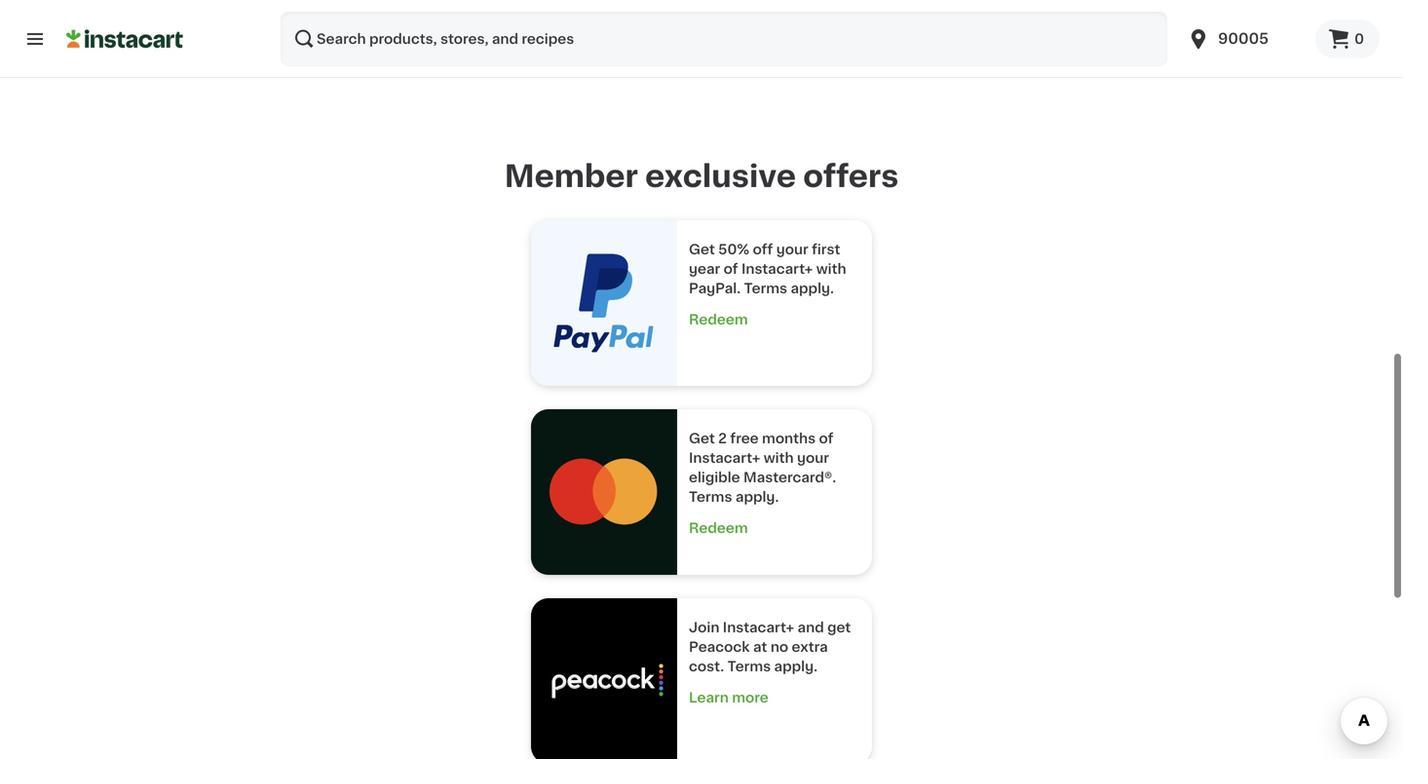 Task type: locate. For each thing, give the bounding box(es) containing it.
0 vertical spatial your
[[777, 243, 809, 256]]

of
[[724, 262, 738, 276], [819, 432, 834, 445]]

terms
[[744, 282, 788, 295], [689, 490, 733, 504], [728, 660, 771, 673]]

2 redeem from the top
[[689, 521, 748, 535]]

0 vertical spatial redeem
[[689, 313, 748, 326]]

1 vertical spatial apply.
[[736, 490, 779, 504]]

your inside "get 2 free months of instacart+ with your eligible mastercard®. terms apply."
[[797, 451, 829, 465]]

with inside "get 2 free months of instacart+ with your eligible mastercard®. terms apply."
[[764, 451, 794, 465]]

exclusive
[[645, 162, 796, 192]]

1 vertical spatial redeem
[[689, 521, 748, 535]]

0 vertical spatial instacart+
[[742, 262, 813, 276]]

0 vertical spatial terms
[[744, 282, 788, 295]]

redeem
[[689, 313, 748, 326], [689, 521, 748, 535]]

Search field
[[281, 12, 1168, 66]]

terms for paypal.
[[744, 282, 788, 295]]

1 vertical spatial your
[[797, 451, 829, 465]]

instacart+
[[742, 262, 813, 276], [689, 451, 761, 465], [723, 621, 795, 634]]

terms inside join instacart+ and get peacock at no extra cost. terms apply.
[[728, 660, 771, 673]]

add promo code
[[239, 37, 356, 50]]

your inside 'get 50% off your first year of instacart+ with paypal. terms apply.'
[[777, 243, 809, 256]]

terms down at
[[728, 660, 771, 673]]

1 redeem button from the top
[[689, 310, 861, 329]]

join
[[689, 621, 720, 634]]

1 vertical spatial redeem button
[[689, 518, 861, 538]]

apply. down mastercard®.
[[736, 490, 779, 504]]

1 get from the top
[[689, 243, 715, 256]]

50%
[[719, 243, 750, 256]]

learn more button
[[689, 688, 861, 708]]

redeem button down 'get 50% off your first year of instacart+ with paypal. terms apply.'
[[689, 310, 861, 329]]

apply.
[[791, 282, 834, 295], [736, 490, 779, 504], [775, 660, 818, 673]]

of right months
[[819, 432, 834, 445]]

learn
[[689, 691, 729, 705]]

code
[[320, 37, 356, 50]]

1 horizontal spatial of
[[819, 432, 834, 445]]

1 vertical spatial with
[[764, 451, 794, 465]]

90005
[[1219, 32, 1269, 46]]

redeem button down mastercard®.
[[689, 518, 861, 538]]

get
[[689, 243, 715, 256], [689, 432, 715, 445]]

1 vertical spatial instacart+
[[689, 451, 761, 465]]

get inside "get 2 free months of instacart+ with your eligible mastercard®. terms apply."
[[689, 432, 715, 445]]

0
[[1355, 32, 1365, 46]]

mastercard®.
[[744, 471, 837, 484]]

90005 button
[[1187, 12, 1304, 66]]

of inside "get 2 free months of instacart+ with your eligible mastercard®. terms apply."
[[819, 432, 834, 445]]

instacart+ up at
[[723, 621, 795, 634]]

apply. down extra
[[775, 660, 818, 673]]

2 get from the top
[[689, 432, 715, 445]]

your
[[777, 243, 809, 256], [797, 451, 829, 465]]

terms inside "get 2 free months of instacart+ with your eligible mastercard®. terms apply."
[[689, 490, 733, 504]]

with
[[817, 262, 847, 276], [764, 451, 794, 465]]

1 horizontal spatial with
[[817, 262, 847, 276]]

2 vertical spatial instacart+
[[723, 621, 795, 634]]

redeem down eligible
[[689, 521, 748, 535]]

first
[[812, 243, 841, 256]]

redeem button
[[689, 310, 861, 329], [689, 518, 861, 538]]

2 redeem button from the top
[[689, 518, 861, 538]]

0 horizontal spatial with
[[764, 451, 794, 465]]

terms down off
[[744, 282, 788, 295]]

no
[[771, 640, 789, 654]]

apply. inside "get 2 free months of instacart+ with your eligible mastercard®. terms apply."
[[736, 490, 779, 504]]

redeem down paypal.
[[689, 313, 748, 326]]

your right off
[[777, 243, 809, 256]]

terms inside 'get 50% off your first year of instacart+ with paypal. terms apply.'
[[744, 282, 788, 295]]

2 vertical spatial apply.
[[775, 660, 818, 673]]

None search field
[[281, 12, 1168, 66]]

with down months
[[764, 451, 794, 465]]

of inside 'get 50% off your first year of instacart+ with paypal. terms apply.'
[[724, 262, 738, 276]]

join instacart+ and get peacock at no extra cost. terms apply.
[[689, 621, 855, 673]]

months
[[762, 432, 816, 445]]

terms for mastercard®.
[[689, 490, 733, 504]]

1 vertical spatial of
[[819, 432, 834, 445]]

get inside 'get 50% off your first year of instacart+ with paypal. terms apply.'
[[689, 243, 715, 256]]

instacart+ inside 'get 50% off your first year of instacart+ with paypal. terms apply.'
[[742, 262, 813, 276]]

offers
[[803, 162, 899, 192]]

0 vertical spatial apply.
[[791, 282, 834, 295]]

apply. inside 'get 50% off your first year of instacart+ with paypal. terms apply.'
[[791, 282, 834, 295]]

1 vertical spatial terms
[[689, 490, 733, 504]]

0 vertical spatial redeem button
[[689, 310, 861, 329]]

apply. for with
[[791, 282, 834, 295]]

with down first
[[817, 262, 847, 276]]

paypal.
[[689, 282, 741, 295]]

of down "50%"
[[724, 262, 738, 276]]

get left 2
[[689, 432, 715, 445]]

get
[[828, 621, 851, 634]]

0 vertical spatial with
[[817, 262, 847, 276]]

1 redeem from the top
[[689, 313, 748, 326]]

0 vertical spatial get
[[689, 243, 715, 256]]

get for get 50% off your first year of instacart+ with paypal. terms apply.
[[689, 243, 715, 256]]

instacart+ down 2
[[689, 451, 761, 465]]

instacart+ down off
[[742, 262, 813, 276]]

get 2 free months of instacart+ with your eligible mastercard®. terms apply.
[[689, 432, 840, 504]]

redeem for get 2 free months of instacart+ with your eligible mastercard®. terms apply.
[[689, 521, 748, 535]]

get 50% off your first year of instacart+ with paypal. terms apply.
[[689, 243, 850, 295]]

at
[[753, 640, 768, 654]]

0 horizontal spatial of
[[724, 262, 738, 276]]

terms down eligible
[[689, 490, 733, 504]]

2 vertical spatial terms
[[728, 660, 771, 673]]

get up the year
[[689, 243, 715, 256]]

your up mastercard®.
[[797, 451, 829, 465]]

redeem button for mastercard®.
[[689, 518, 861, 538]]

1 vertical spatial get
[[689, 432, 715, 445]]

instacart logo image
[[66, 27, 183, 51]]

0 vertical spatial of
[[724, 262, 738, 276]]

apply. down first
[[791, 282, 834, 295]]



Task type: vqa. For each thing, say whether or not it's contained in the screenshot.
year
yes



Task type: describe. For each thing, give the bounding box(es) containing it.
0 button
[[1316, 19, 1380, 58]]

with inside 'get 50% off your first year of instacart+ with paypal. terms apply.'
[[817, 262, 847, 276]]

peacock
[[689, 640, 750, 654]]

instacart+ inside join instacart+ and get peacock at no extra cost. terms apply.
[[723, 621, 795, 634]]

redeem button for paypal.
[[689, 310, 861, 329]]

apply. inside join instacart+ and get peacock at no extra cost. terms apply.
[[775, 660, 818, 673]]

member exclusive offers
[[505, 162, 899, 192]]

more
[[732, 691, 769, 705]]

free
[[730, 432, 759, 445]]

year
[[689, 262, 721, 276]]

get for get 2 free months of instacart+ with your eligible mastercard®. terms apply.
[[689, 432, 715, 445]]

instacart+ inside "get 2 free months of instacart+ with your eligible mastercard®. terms apply."
[[689, 451, 761, 465]]

cost.
[[689, 660, 725, 673]]

member
[[505, 162, 638, 192]]

add promo code button
[[239, 34, 356, 53]]

apply. for eligible
[[736, 490, 779, 504]]

extra
[[792, 640, 828, 654]]

learn more
[[689, 691, 769, 705]]

2
[[719, 432, 727, 445]]

redeem for get 50% off your first year of instacart+ with paypal. terms apply.
[[689, 313, 748, 326]]

off
[[753, 243, 773, 256]]

eligible
[[689, 471, 740, 484]]

and
[[798, 621, 824, 634]]

90005 button
[[1176, 12, 1316, 66]]

add
[[239, 37, 267, 50]]

promo
[[271, 37, 317, 50]]



